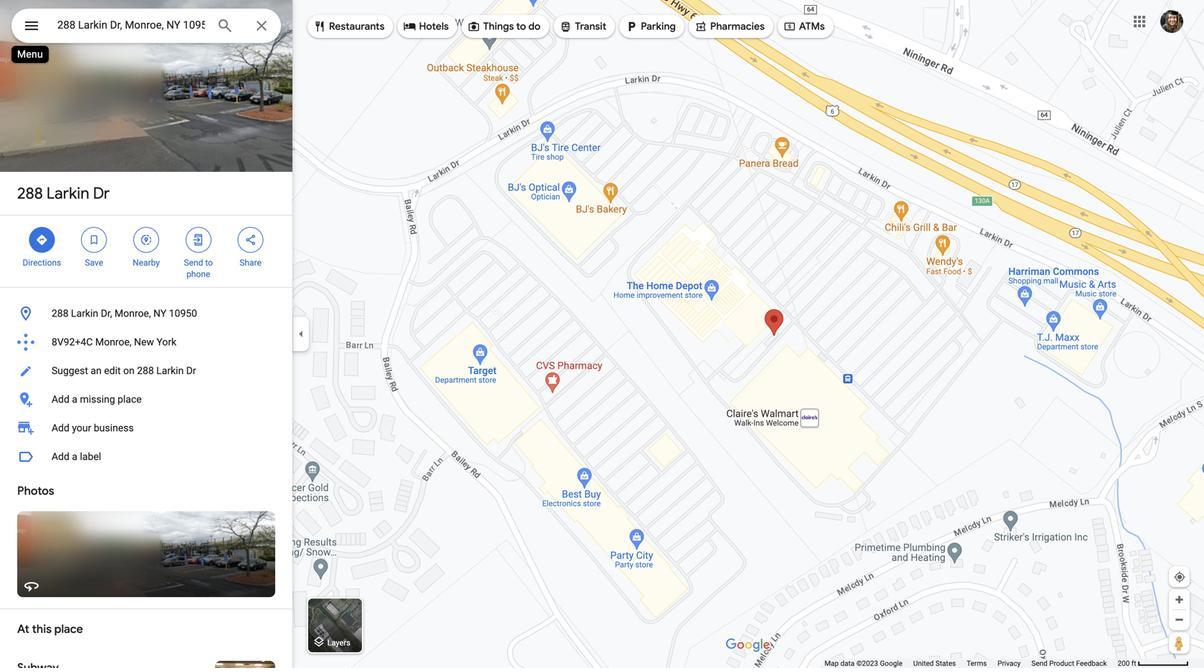 Task type: locate. For each thing, give the bounding box(es) containing it.
1 vertical spatial 288
[[52, 308, 69, 320]]

place inside button
[[118, 394, 142, 406]]

None field
[[57, 16, 205, 34]]

dr up 
[[93, 183, 110, 204]]

add left your
[[52, 423, 69, 434]]

1 horizontal spatial place
[[118, 394, 142, 406]]


[[192, 232, 205, 248]]

to left do
[[516, 20, 526, 33]]

at this place
[[17, 622, 83, 637]]

0 vertical spatial a
[[72, 394, 77, 406]]

2 horizontal spatial 288
[[137, 365, 154, 377]]

200 ft
[[1118, 660, 1136, 668]]

larkin left "dr,"
[[71, 308, 98, 320]]

1 vertical spatial monroe,
[[95, 337, 132, 348]]

add a label button
[[0, 443, 292, 472]]

8v92+4c monroe, new york
[[52, 337, 176, 348]]

larkin for dr
[[47, 183, 89, 204]]

show your location image
[[1173, 571, 1186, 584]]

send
[[184, 258, 203, 268], [1032, 660, 1048, 668]]

actions for 288 larkin dr region
[[0, 216, 292, 287]]


[[783, 19, 796, 34]]

0 vertical spatial monroe,
[[115, 308, 151, 320]]

0 horizontal spatial dr
[[93, 183, 110, 204]]

monroe, inside button
[[115, 308, 151, 320]]

parking
[[641, 20, 676, 33]]

0 horizontal spatial place
[[54, 622, 83, 637]]

states
[[936, 660, 956, 668]]

 things to do
[[467, 19, 541, 34]]

label
[[80, 451, 101, 463]]

data
[[841, 660, 855, 668]]


[[625, 19, 638, 34]]


[[559, 19, 572, 34]]

map
[[825, 660, 839, 668]]

larkin inside button
[[71, 308, 98, 320]]

add
[[52, 394, 69, 406], [52, 423, 69, 434], [52, 451, 69, 463]]

0 horizontal spatial 288
[[17, 183, 43, 204]]

your
[[72, 423, 91, 434]]

suggest an edit on 288 larkin dr
[[52, 365, 196, 377]]

0 vertical spatial add
[[52, 394, 69, 406]]

larkin up 
[[47, 183, 89, 204]]

0 vertical spatial dr
[[93, 183, 110, 204]]

place right this
[[54, 622, 83, 637]]

8v92+4c
[[52, 337, 93, 348]]

0 vertical spatial larkin
[[47, 183, 89, 204]]

add for add a missing place
[[52, 394, 69, 406]]

1 horizontal spatial send
[[1032, 660, 1048, 668]]

send product feedback button
[[1032, 659, 1107, 669]]

288 inside button
[[52, 308, 69, 320]]

hotels
[[419, 20, 449, 33]]

a left "label"
[[72, 451, 77, 463]]

terms
[[967, 660, 987, 668]]

0 vertical spatial send
[[184, 258, 203, 268]]

0 vertical spatial 288
[[17, 183, 43, 204]]

pharmacies
[[710, 20, 765, 33]]

place down 'on'
[[118, 394, 142, 406]]

3 add from the top
[[52, 451, 69, 463]]

1 vertical spatial place
[[54, 622, 83, 637]]

monroe, inside button
[[95, 337, 132, 348]]

send inside send to phone
[[184, 258, 203, 268]]

to inside  things to do
[[516, 20, 526, 33]]

2 add from the top
[[52, 423, 69, 434]]

dr inside button
[[186, 365, 196, 377]]

add for add your business
[[52, 423, 69, 434]]

send for send product feedback
[[1032, 660, 1048, 668]]

288 right 'on'
[[137, 365, 154, 377]]

new
[[134, 337, 154, 348]]

0 horizontal spatial send
[[184, 258, 203, 268]]

0 vertical spatial place
[[118, 394, 142, 406]]

send up phone
[[184, 258, 203, 268]]

1 vertical spatial send
[[1032, 660, 1048, 668]]

0 vertical spatial to
[[516, 20, 526, 33]]

1 add from the top
[[52, 394, 69, 406]]

288 inside button
[[137, 365, 154, 377]]

add down suggest
[[52, 394, 69, 406]]

1 horizontal spatial 288
[[52, 308, 69, 320]]

send left product
[[1032, 660, 1048, 668]]

feedback
[[1076, 660, 1107, 668]]

footer
[[825, 659, 1118, 669]]

larkin
[[47, 183, 89, 204], [71, 308, 98, 320], [156, 365, 184, 377]]

0 horizontal spatial to
[[205, 258, 213, 268]]

2 vertical spatial larkin
[[156, 365, 184, 377]]

send to phone
[[184, 258, 213, 280]]

8v92+4c monroe, new york button
[[0, 328, 292, 357]]

a inside "button"
[[72, 451, 77, 463]]

place
[[118, 394, 142, 406], [54, 622, 83, 637]]

a left missing
[[72, 394, 77, 406]]

united states button
[[913, 659, 956, 669]]

add inside button
[[52, 394, 69, 406]]

 parking
[[625, 19, 676, 34]]

dr
[[93, 183, 110, 204], [186, 365, 196, 377]]

product
[[1049, 660, 1074, 668]]

nearby
[[133, 258, 160, 268]]

dr,
[[101, 308, 112, 320]]

2 vertical spatial add
[[52, 451, 69, 463]]

none field inside 288 larkin dr, monroe, ny 10950 field
[[57, 16, 205, 34]]

save
[[85, 258, 103, 268]]

 atms
[[783, 19, 825, 34]]

united
[[913, 660, 934, 668]]

add left "label"
[[52, 451, 69, 463]]


[[140, 232, 153, 248]]

collapse side panel image
[[293, 326, 309, 342]]

1 vertical spatial a
[[72, 451, 77, 463]]

zoom in image
[[1174, 595, 1185, 606]]

a
[[72, 394, 77, 406], [72, 451, 77, 463]]

monroe,
[[115, 308, 151, 320], [95, 337, 132, 348]]

a for missing
[[72, 394, 77, 406]]

to
[[516, 20, 526, 33], [205, 258, 213, 268]]

send inside button
[[1032, 660, 1048, 668]]

2 a from the top
[[72, 451, 77, 463]]

288 for 288 larkin dr
[[17, 183, 43, 204]]

monroe, up edit
[[95, 337, 132, 348]]

1 vertical spatial to
[[205, 258, 213, 268]]

288 up 8v92+4c
[[52, 308, 69, 320]]

footer containing map data ©2023 google
[[825, 659, 1118, 669]]

add a label
[[52, 451, 101, 463]]

terms button
[[967, 659, 987, 669]]

larkin down 'york'
[[156, 365, 184, 377]]

288
[[17, 183, 43, 204], [52, 308, 69, 320], [137, 365, 154, 377]]

1 vertical spatial larkin
[[71, 308, 98, 320]]

to up phone
[[205, 258, 213, 268]]

a inside button
[[72, 394, 77, 406]]

288 up 
[[17, 183, 43, 204]]

1 vertical spatial add
[[52, 423, 69, 434]]

share
[[240, 258, 262, 268]]

 search field
[[11, 9, 281, 46]]

monroe, right "dr,"
[[115, 308, 151, 320]]

1 vertical spatial dr
[[186, 365, 196, 377]]


[[313, 19, 326, 34]]

1 a from the top
[[72, 394, 77, 406]]

larkin for dr,
[[71, 308, 98, 320]]

1 horizontal spatial dr
[[186, 365, 196, 377]]

 restaurants
[[313, 19, 385, 34]]

1 horizontal spatial to
[[516, 20, 526, 33]]


[[467, 19, 480, 34]]

add inside "button"
[[52, 451, 69, 463]]

 hotels
[[403, 19, 449, 34]]

do
[[528, 20, 541, 33]]

dr down 8v92+4c monroe, new york button on the left of page
[[186, 365, 196, 377]]

send product feedback
[[1032, 660, 1107, 668]]

288 for 288 larkin dr, monroe, ny 10950
[[52, 308, 69, 320]]

2 vertical spatial 288
[[137, 365, 154, 377]]

business
[[94, 423, 134, 434]]

200
[[1118, 660, 1130, 668]]



Task type: describe. For each thing, give the bounding box(es) containing it.
missing
[[80, 394, 115, 406]]

288 larkin dr main content
[[0, 0, 292, 669]]


[[695, 19, 707, 34]]

ny
[[153, 308, 166, 320]]


[[35, 232, 48, 248]]

york
[[157, 337, 176, 348]]


[[88, 232, 100, 248]]

photos
[[17, 484, 54, 499]]

©2023
[[856, 660, 878, 668]]

phone
[[187, 269, 210, 280]]

privacy button
[[998, 659, 1021, 669]]

on
[[123, 365, 135, 377]]

add a missing place button
[[0, 386, 292, 414]]

200 ft button
[[1118, 660, 1189, 668]]

map data ©2023 google
[[825, 660, 903, 668]]

united states
[[913, 660, 956, 668]]

 button
[[11, 9, 52, 46]]

google
[[880, 660, 903, 668]]

add for add a label
[[52, 451, 69, 463]]

atms
[[799, 20, 825, 33]]

add your business
[[52, 423, 134, 434]]


[[403, 19, 416, 34]]

this
[[32, 622, 52, 637]]

to inside send to phone
[[205, 258, 213, 268]]

288 larkin dr, monroe, ny 10950
[[52, 308, 197, 320]]

edit
[[104, 365, 121, 377]]

 pharmacies
[[695, 19, 765, 34]]

transit
[[575, 20, 606, 33]]

google maps element
[[0, 0, 1204, 669]]

footer inside google maps element
[[825, 659, 1118, 669]]

288 Larkin Dr, Monroe, NY 10950 field
[[11, 9, 281, 43]]

things
[[483, 20, 514, 33]]

a for label
[[72, 451, 77, 463]]

layers
[[327, 639, 350, 648]]

add your business link
[[0, 414, 292, 443]]

ft
[[1132, 660, 1136, 668]]

288 larkin dr
[[17, 183, 110, 204]]

send for send to phone
[[184, 258, 203, 268]]

add a missing place
[[52, 394, 142, 406]]

larkin inside button
[[156, 365, 184, 377]]

10950
[[169, 308, 197, 320]]


[[23, 15, 40, 36]]

suggest
[[52, 365, 88, 377]]

288 larkin dr, monroe, ny 10950 button
[[0, 300, 292, 328]]

suggest an edit on 288 larkin dr button
[[0, 357, 292, 386]]

privacy
[[998, 660, 1021, 668]]

restaurants
[[329, 20, 385, 33]]

google account: giulia masi  
(giulia.masi@adept.ai) image
[[1160, 10, 1183, 33]]

zoom out image
[[1174, 615, 1185, 626]]


[[244, 232, 257, 248]]

show street view coverage image
[[1169, 633, 1190, 654]]

directions
[[23, 258, 61, 268]]

an
[[91, 365, 102, 377]]

at
[[17, 622, 29, 637]]

 transit
[[559, 19, 606, 34]]



Task type: vqa. For each thing, say whether or not it's contained in the screenshot.
York
yes



